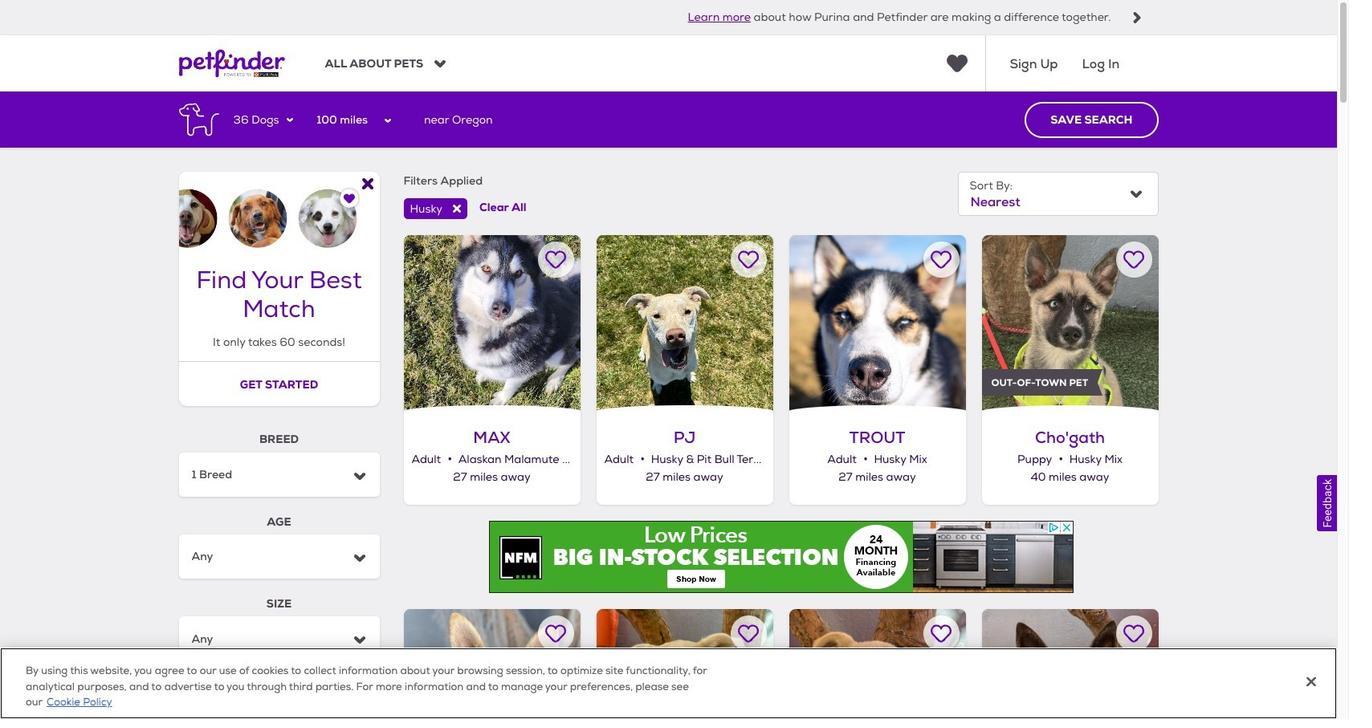 Task type: vqa. For each thing, say whether or not it's contained in the screenshot.
9c2b2 image
no



Task type: describe. For each thing, give the bounding box(es) containing it.
privacy alert dialog
[[0, 649, 1338, 720]]

petfinder home image
[[179, 36, 285, 92]]

advertisement element
[[489, 521, 1074, 593]]

max, adoptable dog, adult male alaskan malamute & husky mix, 27 miles away. image
[[404, 235, 580, 412]]

pj, adoptable dog, adult female husky & pit bull terrier mix, 27 miles away. image
[[597, 235, 773, 412]]

potential dog matches image
[[179, 172, 380, 248]]



Task type: locate. For each thing, give the bounding box(es) containing it.
burger, adoptable dog, puppy male labrador retriever & husky mix, 40 miles away, out-of-town pet. image
[[789, 609, 966, 720]]

main content
[[0, 92, 1338, 720]]

cassie, adoptable dog, puppy female husky & labrador retriever mix, 40 miles away, out-of-town pet. image
[[597, 609, 773, 720]]

chai, adoptable dog, young female labrador retriever & husky mix, 40 miles away, out-of-town pet. image
[[404, 609, 580, 720]]

bryanna, adoptable dog, young female husky & australian kelpie mix, 40 miles away, out-of-town pet. image
[[982, 609, 1159, 720]]

cho'gath, adoptable dog, puppy male husky mix, 40 miles away, out-of-town pet. image
[[982, 235, 1159, 412]]

trout, adoptable dog, adult male husky mix, 27 miles away. image
[[789, 235, 966, 412]]



